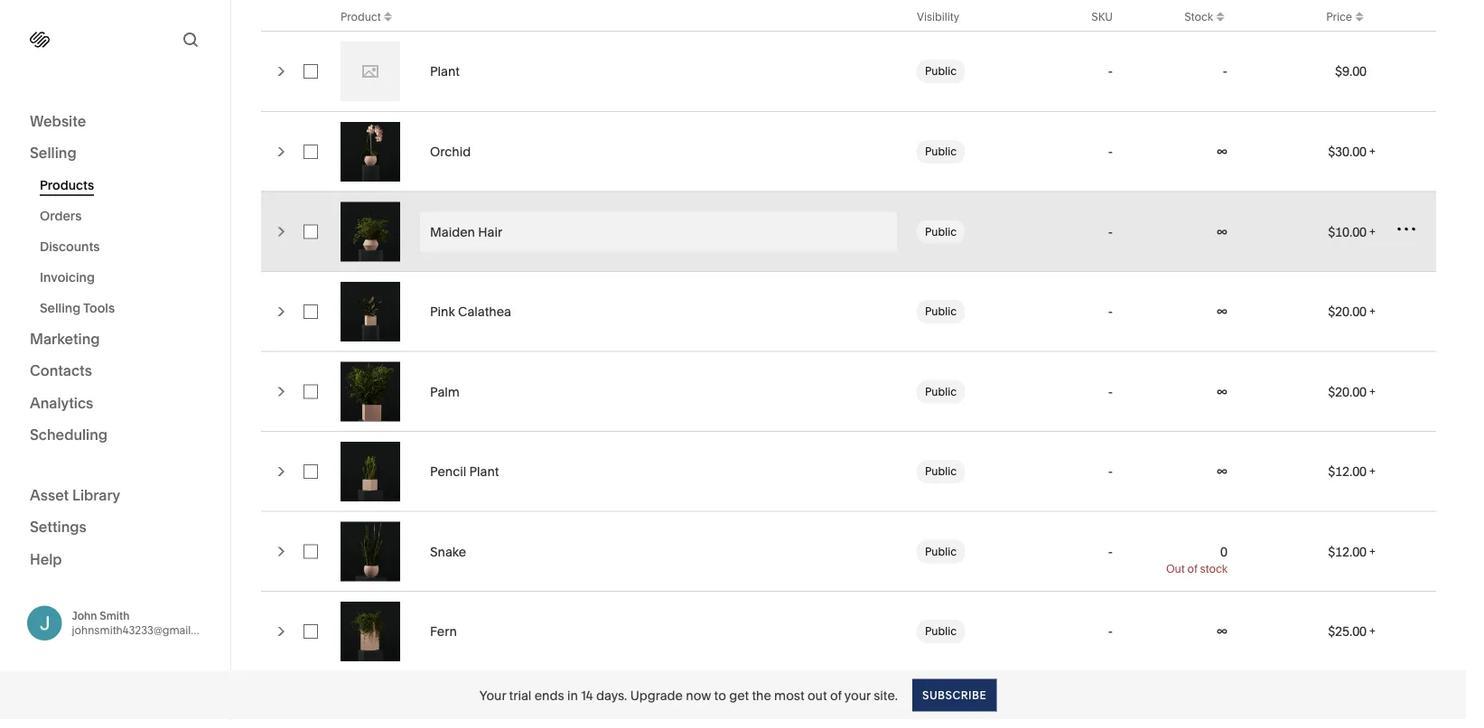 Task type: vqa. For each thing, say whether or not it's contained in the screenshot.
Maiden
yes



Task type: locate. For each thing, give the bounding box(es) containing it.
selling up the marketing
[[40, 300, 81, 316]]

no image image
[[360, 61, 380, 81]]

get
[[729, 688, 749, 703]]

$20.00 for pink calathea
[[1328, 304, 1367, 319]]

public
[[925, 65, 957, 78], [925, 145, 957, 158], [925, 225, 957, 238], [925, 305, 957, 318], [925, 385, 957, 398], [925, 465, 957, 478], [925, 545, 957, 558], [925, 625, 957, 638]]

1 public field from the top
[[917, 50, 998, 93]]

2 public field from the top
[[917, 130, 998, 173]]

1 vertical spatial of
[[830, 688, 842, 703]]

1 vertical spatial $12.00
[[1328, 544, 1367, 559]]

of inside 0 out of stock
[[1188, 562, 1198, 575]]

selling
[[30, 144, 77, 162], [40, 300, 81, 316]]

6 public field from the top
[[917, 450, 998, 493]]

fern
[[430, 624, 457, 639]]

your trial ends in 14 days. upgrade now to get the most out of your site.
[[480, 688, 898, 703]]

6 public from the top
[[925, 465, 957, 478]]

sku
[[1092, 10, 1113, 23]]

selling for selling
[[30, 144, 77, 162]]

the
[[752, 688, 771, 703]]

to
[[714, 688, 726, 703]]

4 public field from the top
[[917, 290, 998, 333]]

stock
[[1200, 562, 1228, 575]]

14
[[581, 688, 593, 703]]

4 public from the top
[[925, 305, 957, 318]]

smith
[[100, 609, 130, 622]]

3 public from the top
[[925, 225, 957, 238]]

public field for plant
[[917, 50, 998, 93]]

pink
[[430, 304, 455, 319]]

website
[[30, 112, 86, 130]]

5 public field from the top
[[917, 370, 998, 413]]

Public field
[[917, 50, 998, 93], [917, 130, 998, 173], [917, 210, 998, 253], [917, 290, 998, 333], [917, 370, 998, 413], [917, 450, 998, 493], [917, 530, 998, 573], [917, 610, 998, 653]]

price
[[1327, 10, 1353, 23]]

0 vertical spatial plant
[[430, 64, 460, 79]]

plant right no image on the top
[[430, 64, 460, 79]]

subscribe
[[922, 688, 987, 702]]

1 horizontal spatial of
[[1188, 562, 1198, 575]]

selling down website
[[30, 144, 77, 162]]

5 ∞ from the top
[[1217, 464, 1228, 479]]

0
[[1221, 544, 1228, 559]]

scheduling link
[[30, 425, 201, 446]]

2 $20.00 from the top
[[1328, 384, 1367, 399]]

8 public from the top
[[925, 625, 957, 638]]

hair
[[478, 224, 502, 239]]

1 ∞ from the top
[[1217, 144, 1228, 159]]

public field for palm
[[917, 370, 998, 413]]

pencil
[[430, 464, 466, 479]]

public field for orchid
[[917, 130, 998, 173]]

snake
[[430, 544, 466, 559]]

out
[[1166, 562, 1185, 575]]

- for pencil plant
[[1108, 464, 1113, 479]]

most
[[774, 688, 805, 703]]

analytics link
[[30, 393, 201, 414]]

ends
[[535, 688, 564, 703]]

public for orchid
[[925, 145, 957, 158]]

of
[[1188, 562, 1198, 575], [830, 688, 842, 703]]

$30.00
[[1328, 144, 1367, 159]]

- for plant
[[1108, 64, 1113, 79]]

your
[[480, 688, 506, 703]]

1 vertical spatial selling
[[40, 300, 81, 316]]

1 public from the top
[[925, 65, 957, 78]]

1 horizontal spatial plant
[[469, 464, 499, 479]]

$20.00
[[1328, 304, 1367, 319], [1328, 384, 1367, 399]]

visibility
[[917, 10, 960, 23]]

selling tools
[[40, 300, 115, 316]]

selling link
[[30, 143, 201, 164]]

0 horizontal spatial of
[[830, 688, 842, 703]]

public for pink calathea
[[925, 305, 957, 318]]

dropdown icon image
[[381, 7, 395, 21], [1213, 7, 1228, 21], [1353, 7, 1367, 21], [381, 12, 395, 27], [1213, 12, 1228, 27], [1353, 12, 1367, 27]]

trial
[[509, 688, 532, 703]]

plant right pencil
[[469, 464, 499, 479]]

3 ∞ from the top
[[1217, 304, 1228, 319]]

scheduling
[[30, 426, 108, 444]]

-
[[1108, 64, 1113, 79], [1223, 64, 1228, 79], [1108, 144, 1113, 159], [1108, 224, 1113, 239], [1108, 304, 1113, 319], [1108, 384, 1113, 399], [1108, 464, 1113, 479], [1108, 544, 1113, 559], [1108, 624, 1113, 639]]

public for pencil plant
[[925, 465, 957, 478]]

upgrade
[[630, 688, 683, 703]]

1 vertical spatial $20.00
[[1328, 384, 1367, 399]]

products link
[[40, 170, 211, 201]]

2 public from the top
[[925, 145, 957, 158]]

7 public field from the top
[[917, 530, 998, 573]]

∞ for palm
[[1217, 384, 1228, 399]]

0 vertical spatial $20.00
[[1328, 304, 1367, 319]]

1 vertical spatial plant
[[469, 464, 499, 479]]

public field for pencil plant
[[917, 450, 998, 493]]

5 public from the top
[[925, 385, 957, 398]]

out
[[808, 688, 827, 703]]

∞
[[1217, 144, 1228, 159], [1217, 224, 1228, 239], [1217, 304, 1228, 319], [1217, 384, 1228, 399], [1217, 464, 1228, 479], [1217, 624, 1228, 639]]

4 ∞ from the top
[[1217, 384, 1228, 399]]

- for snake
[[1108, 544, 1113, 559]]

plant
[[430, 64, 460, 79], [469, 464, 499, 479]]

7 public from the top
[[925, 545, 957, 558]]

subscribe button
[[913, 679, 997, 712]]

$12.00
[[1328, 464, 1367, 479], [1328, 544, 1367, 559]]

0 vertical spatial $12.00
[[1328, 464, 1367, 479]]

6 ∞ from the top
[[1217, 624, 1228, 639]]

8 public field from the top
[[917, 610, 998, 653]]

0 vertical spatial of
[[1188, 562, 1198, 575]]

0 vertical spatial selling
[[30, 144, 77, 162]]

1 $12.00 from the top
[[1328, 464, 1367, 479]]

discounts
[[40, 239, 100, 254]]

2 $12.00 from the top
[[1328, 544, 1367, 559]]

marketing link
[[30, 329, 201, 350]]

tools
[[83, 300, 115, 316]]

1 $20.00 from the top
[[1328, 304, 1367, 319]]

$9.00
[[1335, 64, 1367, 79]]

0 horizontal spatial plant
[[430, 64, 460, 79]]

stock
[[1185, 10, 1213, 23]]



Task type: describe. For each thing, give the bounding box(es) containing it.
days.
[[596, 688, 627, 703]]

2 ∞ from the top
[[1217, 224, 1228, 239]]

website link
[[30, 111, 201, 132]]

- for orchid
[[1108, 144, 1113, 159]]

selling for selling tools
[[40, 300, 81, 316]]

∞ for orchid
[[1217, 144, 1228, 159]]

library
[[72, 486, 120, 504]]

johnsmith43233@gmail.com
[[72, 624, 216, 637]]

3 public field from the top
[[917, 210, 998, 253]]

asset
[[30, 486, 69, 504]]

product
[[341, 10, 381, 23]]

site.
[[874, 688, 898, 703]]

0 out of stock
[[1166, 544, 1228, 575]]

invoicing link
[[40, 262, 211, 293]]

asset library
[[30, 486, 120, 504]]

invoicing
[[40, 270, 95, 285]]

discounts link
[[40, 231, 211, 262]]

public for plant
[[925, 65, 957, 78]]

pencil plant
[[430, 464, 499, 479]]

help link
[[30, 549, 62, 569]]

public for fern
[[925, 625, 957, 638]]

public field for pink calathea
[[917, 290, 998, 333]]

contacts link
[[30, 361, 201, 382]]

contacts
[[30, 362, 92, 379]]

∞ for pencil plant
[[1217, 464, 1228, 479]]

your
[[845, 688, 871, 703]]

calathea
[[458, 304, 511, 319]]

orchid
[[430, 144, 471, 159]]

- for palm
[[1108, 384, 1113, 399]]

public for palm
[[925, 385, 957, 398]]

analytics
[[30, 394, 93, 412]]

$10.00
[[1328, 224, 1367, 239]]

- for pink calathea
[[1108, 304, 1113, 319]]

now
[[686, 688, 711, 703]]

$12.00 for 0
[[1328, 544, 1367, 559]]

public field for snake
[[917, 530, 998, 573]]

$12.00 for ∞
[[1328, 464, 1367, 479]]

marketing
[[30, 330, 100, 347]]

settings link
[[30, 517, 201, 538]]

products
[[40, 178, 94, 193]]

john smith johnsmith43233@gmail.com
[[72, 609, 216, 637]]

- for fern
[[1108, 624, 1113, 639]]

∞ for fern
[[1217, 624, 1228, 639]]

pink calathea
[[430, 304, 511, 319]]

public for snake
[[925, 545, 957, 558]]

$25.00
[[1328, 624, 1367, 639]]

$20.00 for palm
[[1328, 384, 1367, 399]]

in
[[567, 688, 578, 703]]

maiden
[[430, 224, 475, 239]]

help
[[30, 550, 62, 568]]

asset library link
[[30, 485, 201, 506]]

maiden hair
[[430, 224, 502, 239]]

∞ for pink calathea
[[1217, 304, 1228, 319]]

settings
[[30, 518, 87, 536]]

selling tools link
[[40, 293, 211, 323]]

palm
[[430, 384, 460, 399]]

orders
[[40, 208, 82, 224]]

public field for fern
[[917, 610, 998, 653]]

orders link
[[40, 201, 211, 231]]

john
[[72, 609, 97, 622]]



